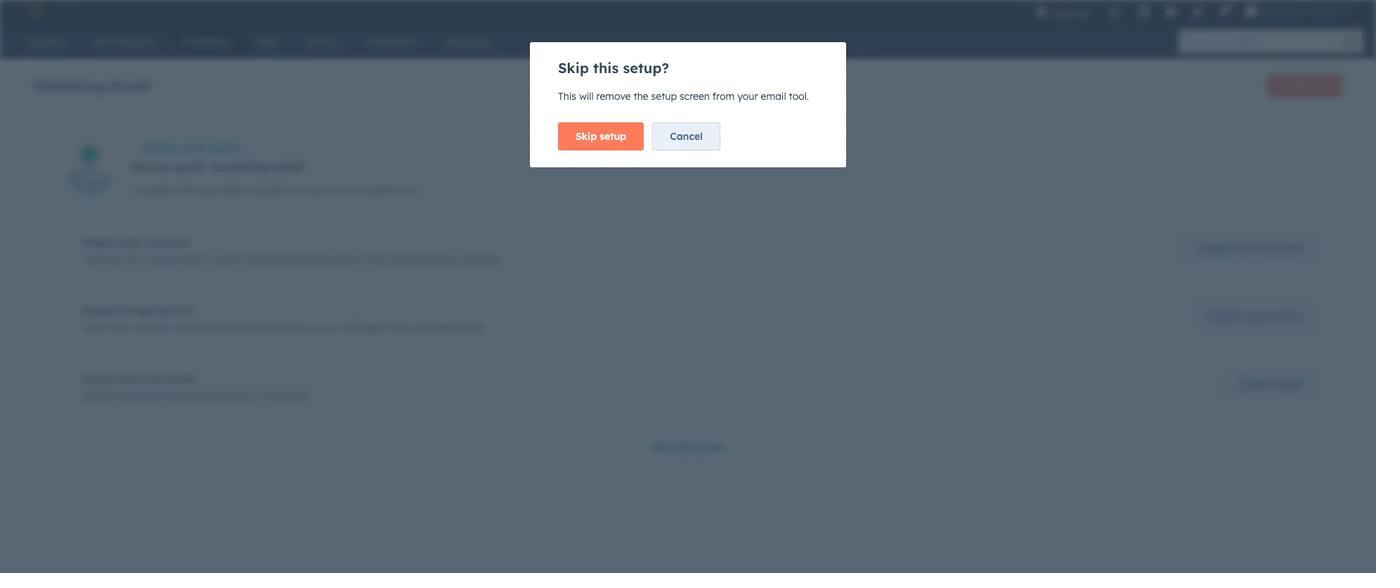 Task type: vqa. For each thing, say whether or not it's contained in the screenshot.
banner
no



Task type: describe. For each thing, give the bounding box(es) containing it.
skip this setup?
[[558, 59, 669, 77]]

import for import your contacts create a list of subscribers to start sending marketing email to by importing your contacts.
[[82, 236, 118, 249]]

import for import an opt-out list learn how you can create a list of contacts that you can exclude from receiving emails.
[[82, 305, 118, 317]]

tara schultz image
[[1245, 5, 1258, 18]]

the right most
[[351, 184, 366, 197]]

setup?
[[623, 59, 669, 77]]

0 vertical spatial tool.
[[789, 90, 809, 103]]

marketing inside import your contacts create a list of subscribers to start sending marketing email to by importing your contacts.
[[285, 253, 332, 266]]

Search HubSpot search field
[[1179, 30, 1351, 53]]

out inside import an opt-out list learn how you can create a list of contacts that you can exclude from receiving emails.
[[157, 305, 173, 317]]

by
[[375, 253, 387, 266]]

settings image
[[1192, 6, 1205, 19]]

create for a
[[173, 322, 202, 334]]

1 can from the left
[[153, 322, 170, 334]]

marketing email
[[34, 76, 150, 94]]

setup inside skip this setup button
[[698, 441, 725, 454]]

other
[[180, 142, 206, 155]]

email.
[[283, 390, 311, 402]]

list inside import your contacts create a list of subscribers to start sending marketing email to by importing your contacts.
[[125, 253, 138, 266]]

complete the steps below to get the most from the email tool.
[[130, 184, 417, 197]]

from inside import an opt-out list learn how you can create a list of contacts that you can exclude from receiving emails.
[[384, 322, 406, 334]]

the inside create your first email explore the email tool and create your first email.
[[119, 390, 134, 402]]

apoptosis studios
[[1261, 6, 1339, 17]]

search button
[[1337, 30, 1364, 53]]

get
[[265, 184, 280, 197]]

1 you from the left
[[133, 322, 150, 334]]

2 can from the left
[[326, 322, 343, 334]]

import for import your contacts
[[1198, 242, 1233, 255]]

choose
[[141, 142, 177, 155]]

0 horizontal spatial tool.
[[397, 184, 417, 197]]

0 vertical spatial marketing
[[211, 160, 269, 174]]

contacts for import your contacts
[[1261, 242, 1302, 255]]

notifications button
[[1213, 0, 1237, 23]]

opt- inside "button"
[[1249, 310, 1269, 323]]

choose other option button
[[130, 142, 241, 155]]

screen
[[680, 90, 710, 103]]

importing
[[389, 253, 435, 266]]

option
[[209, 142, 241, 155]]

marketing email banner
[[34, 70, 1343, 103]]

an
[[121, 305, 133, 317]]

contacts.
[[461, 253, 504, 266]]

create your first email explore the email tool and create your first email.
[[82, 373, 311, 402]]

menu containing apoptosis studios
[[1027, 0, 1360, 27]]

0 vertical spatial setup
[[652, 90, 677, 103]]

0 horizontal spatial from
[[326, 184, 349, 197]]

learn
[[82, 322, 109, 334]]

marketing
[[34, 76, 106, 94]]

hubspot image
[[25, 3, 42, 20]]

your inside button
[[1236, 242, 1258, 255]]

2 you from the left
[[307, 322, 324, 334]]

your down how
[[118, 373, 141, 386]]

contacts for import your contacts create a list of subscribers to start sending marketing email to by importing your contacts.
[[147, 236, 189, 249]]

create for your
[[206, 390, 236, 402]]

help image
[[1165, 6, 1178, 19]]

this for setup?
[[593, 59, 619, 77]]

create email inside marketing email banner
[[1281, 80, 1331, 91]]

how
[[111, 322, 130, 334]]

out inside "button"
[[1269, 310, 1285, 323]]

of inside import an opt-out list learn how you can create a list of contacts that you can exclude from receiving emails.
[[230, 322, 239, 334]]

email inside import your contacts create a list of subscribers to start sending marketing email to by importing your contacts.
[[335, 253, 360, 266]]

create inside create your first email explore the email tool and create your first email.
[[82, 373, 115, 386]]

create down import opt-out list
[[1240, 379, 1273, 391]]

get
[[130, 160, 150, 174]]

import an opt-out list learn how you can create a list of contacts that you can exclude from receiving emails.
[[82, 305, 486, 334]]

get set up for marketing email
[[130, 160, 304, 174]]

import your contacts create a list of subscribers to start sending marketing email to by importing your contacts.
[[82, 236, 504, 266]]

below
[[222, 184, 250, 197]]

apoptosis studios button
[[1237, 0, 1360, 23]]

start
[[221, 253, 243, 266]]

a inside import an opt-out list learn how you can create a list of contacts that you can exclude from receiving emails.
[[205, 322, 211, 334]]



Task type: locate. For each thing, give the bounding box(es) containing it.
create up the learn
[[82, 253, 113, 266]]

subscribers
[[153, 253, 206, 266]]

menu
[[1027, 0, 1360, 27]]

list inside "button"
[[1288, 310, 1302, 323]]

1 horizontal spatial opt-
[[1249, 310, 1269, 323]]

2 horizontal spatial from
[[713, 90, 735, 103]]

this
[[593, 59, 619, 77], [677, 441, 695, 454]]

1 vertical spatial create email
[[1240, 379, 1302, 391]]

you right the that
[[307, 322, 324, 334]]

1 horizontal spatial tool.
[[789, 90, 809, 103]]

2 horizontal spatial contacts
[[1261, 242, 1302, 255]]

to left by
[[363, 253, 372, 266]]

create right and
[[206, 390, 236, 402]]

your up import opt-out list
[[1236, 242, 1258, 255]]

calling icon image
[[1108, 7, 1121, 20]]

sending
[[245, 253, 282, 266]]

0 horizontal spatial can
[[153, 322, 170, 334]]

import opt-out list button
[[1194, 303, 1320, 331]]

that
[[285, 322, 304, 334]]

skip this setup
[[652, 441, 725, 454]]

this
[[558, 90, 577, 103]]

1 vertical spatial of
[[230, 322, 239, 334]]

create email
[[1281, 80, 1331, 91], [1240, 379, 1302, 391]]

a inside import your contacts create a list of subscribers to start sending marketing email to by importing your contacts.
[[116, 253, 122, 266]]

steps
[[195, 184, 220, 197]]

skip for skip this setup
[[652, 441, 674, 454]]

opt- inside import an opt-out list learn how you can create a list of contacts that you can exclude from receiving emails.
[[136, 305, 157, 317]]

create inside import an opt-out list learn how you can create a list of contacts that you can exclude from receiving emails.
[[173, 322, 202, 334]]

can left exclude
[[326, 322, 343, 334]]

from right screen
[[713, 90, 735, 103]]

tool
[[165, 390, 183, 402]]

1 vertical spatial create
[[206, 390, 236, 402]]

0 vertical spatial from
[[713, 90, 735, 103]]

skip
[[558, 59, 589, 77], [576, 130, 597, 143], [652, 441, 674, 454]]

1 vertical spatial setup
[[600, 130, 627, 143]]

0 horizontal spatial this
[[593, 59, 619, 77]]

contacts
[[147, 236, 189, 249], [1261, 242, 1302, 255], [242, 322, 282, 334]]

the left the steps
[[177, 184, 192, 197]]

0 vertical spatial first
[[144, 373, 163, 386]]

email inside banner
[[1309, 80, 1331, 91]]

skip setup
[[576, 130, 627, 143]]

1 horizontal spatial you
[[307, 322, 324, 334]]

this will remove the setup screen from your email tool.
[[558, 90, 809, 103]]

upgrade
[[1051, 7, 1091, 18]]

skip for skip this setup?
[[558, 59, 589, 77]]

marketing
[[211, 160, 269, 174], [285, 253, 332, 266]]

0 horizontal spatial of
[[141, 253, 150, 266]]

of inside import your contacts create a list of subscribers to start sending marketing email to by importing your contacts.
[[141, 253, 150, 266]]

explore
[[82, 390, 117, 402]]

complete
[[130, 184, 175, 197]]

1 vertical spatial this
[[677, 441, 695, 454]]

import for import opt-out list
[[1211, 310, 1246, 323]]

choose other option
[[141, 142, 241, 155]]

1 horizontal spatial from
[[384, 322, 406, 334]]

1 vertical spatial marketing
[[285, 253, 332, 266]]

settings link
[[1184, 0, 1213, 23]]

0 vertical spatial a
[[116, 253, 122, 266]]

create inside import your contacts create a list of subscribers to start sending marketing email to by importing your contacts.
[[82, 253, 113, 266]]

from right most
[[326, 184, 349, 197]]

create inside marketing email banner
[[1281, 80, 1307, 91]]

list
[[125, 253, 138, 266], [177, 305, 191, 317], [1288, 310, 1302, 323], [214, 322, 227, 334]]

email
[[110, 76, 150, 94]]

up
[[173, 160, 188, 174]]

exclude
[[346, 322, 381, 334]]

to
[[252, 184, 262, 197], [208, 253, 218, 266], [363, 253, 372, 266]]

marketplaces button
[[1130, 0, 1160, 23]]

skip this setup button
[[652, 439, 725, 456]]

1 horizontal spatial a
[[205, 322, 211, 334]]

create
[[1281, 80, 1307, 91], [82, 253, 113, 266], [82, 373, 115, 386], [1240, 379, 1273, 391]]

will
[[579, 90, 594, 103]]

import your contacts
[[1198, 242, 1302, 255]]

0 horizontal spatial opt-
[[136, 305, 157, 317]]

notifications image
[[1219, 6, 1231, 19]]

upgrade image
[[1036, 6, 1049, 19]]

1 vertical spatial first
[[262, 390, 280, 402]]

studios
[[1307, 6, 1339, 17]]

0 horizontal spatial you
[[133, 322, 150, 334]]

calling icon button
[[1103, 1, 1127, 22]]

import inside import your contacts create a list of subscribers to start sending marketing email to by importing your contacts.
[[82, 236, 118, 249]]

contacts inside button
[[1261, 242, 1302, 255]]

marketing down option
[[211, 160, 269, 174]]

import
[[82, 236, 118, 249], [1198, 242, 1233, 255], [82, 305, 118, 317], [1211, 310, 1246, 323]]

create up create your first email explore the email tool and create your first email.
[[173, 322, 202, 334]]

cancel
[[670, 130, 703, 143]]

search image
[[1344, 35, 1357, 48]]

0 horizontal spatial create
[[173, 322, 202, 334]]

opt- down import your contacts button
[[1249, 310, 1269, 323]]

of left the that
[[230, 322, 239, 334]]

0 vertical spatial skip
[[558, 59, 589, 77]]

1 horizontal spatial can
[[326, 322, 343, 334]]

2 vertical spatial skip
[[652, 441, 674, 454]]

marketing right sending
[[285, 253, 332, 266]]

0 vertical spatial create email
[[1281, 80, 1331, 91]]

1 vertical spatial a
[[205, 322, 211, 334]]

1 horizontal spatial setup
[[652, 90, 677, 103]]

0 horizontal spatial first
[[144, 373, 163, 386]]

the right remove
[[634, 90, 649, 103]]

0 vertical spatial create email button
[[1269, 75, 1343, 97]]

2 vertical spatial setup
[[698, 441, 725, 454]]

your down complete
[[121, 236, 144, 249]]

first
[[144, 373, 163, 386], [262, 390, 280, 402]]

tool.
[[789, 90, 809, 103], [397, 184, 417, 197]]

of left subscribers
[[141, 253, 150, 266]]

import inside import an opt-out list learn how you can create a list of contacts that you can exclude from receiving emails.
[[82, 305, 118, 317]]

skip inside skip setup button
[[576, 130, 597, 143]]

you
[[133, 322, 150, 334], [307, 322, 324, 334]]

a up an
[[116, 253, 122, 266]]

remove
[[597, 90, 631, 103]]

create email button
[[1269, 75, 1343, 97], [1223, 371, 1320, 399]]

create email button down import opt-out list
[[1223, 371, 1320, 399]]

create inside create your first email explore the email tool and create your first email.
[[206, 390, 236, 402]]

create email button inside marketing email banner
[[1269, 75, 1343, 97]]

set
[[153, 160, 170, 174]]

0 horizontal spatial marketing
[[211, 160, 269, 174]]

create
[[173, 322, 202, 334], [206, 390, 236, 402]]

0 horizontal spatial a
[[116, 253, 122, 266]]

your
[[738, 90, 758, 103], [121, 236, 144, 249], [1236, 242, 1258, 255], [438, 253, 458, 266], [118, 373, 141, 386], [238, 390, 259, 402]]

setup
[[652, 90, 677, 103], [600, 130, 627, 143], [698, 441, 725, 454]]

of
[[141, 253, 150, 266], [230, 322, 239, 334]]

and
[[186, 390, 204, 402]]

receiving
[[409, 322, 451, 334]]

a up create your first email explore the email tool and create your first email.
[[205, 322, 211, 334]]

marketplaces image
[[1139, 6, 1151, 19]]

apoptosis
[[1261, 6, 1304, 17]]

a
[[116, 253, 122, 266], [205, 322, 211, 334]]

1 vertical spatial skip
[[576, 130, 597, 143]]

0 vertical spatial of
[[141, 253, 150, 266]]

2 horizontal spatial setup
[[698, 441, 725, 454]]

1 horizontal spatial this
[[677, 441, 695, 454]]

1 horizontal spatial create
[[206, 390, 236, 402]]

1 horizontal spatial to
[[252, 184, 262, 197]]

0 vertical spatial create
[[173, 322, 202, 334]]

the
[[634, 90, 649, 103], [177, 184, 192, 197], [283, 184, 298, 197], [351, 184, 366, 197], [119, 390, 134, 402]]

this for setup
[[677, 441, 695, 454]]

skip setup button
[[558, 122, 644, 150]]

out
[[157, 305, 173, 317], [1269, 310, 1285, 323]]

import your contacts button
[[1180, 234, 1320, 263]]

most
[[300, 184, 324, 197]]

2 horizontal spatial to
[[363, 253, 372, 266]]

help button
[[1160, 0, 1184, 23]]

1 horizontal spatial contacts
[[242, 322, 282, 334]]

cancel button
[[653, 122, 721, 150]]

your left contacts.
[[438, 253, 458, 266]]

from
[[713, 90, 735, 103], [326, 184, 349, 197], [384, 322, 406, 334]]

create email button down "search hubspot" search field
[[1269, 75, 1343, 97]]

1 horizontal spatial first
[[262, 390, 280, 402]]

the right explore
[[119, 390, 134, 402]]

import inside "button"
[[1211, 310, 1246, 323]]

import opt-out list
[[1211, 310, 1302, 323]]

to left start
[[208, 253, 218, 266]]

can
[[153, 322, 170, 334], [326, 322, 343, 334]]

0 vertical spatial this
[[593, 59, 619, 77]]

skip inside skip this setup button
[[652, 441, 674, 454]]

create email down import opt-out list
[[1240, 379, 1302, 391]]

to left get on the left top
[[252, 184, 262, 197]]

the right get on the left top
[[283, 184, 298, 197]]

2 vertical spatial from
[[384, 322, 406, 334]]

hubspot link
[[17, 3, 53, 20]]

1 vertical spatial from
[[326, 184, 349, 197]]

opt- right an
[[136, 305, 157, 317]]

this inside button
[[677, 441, 695, 454]]

emails.
[[454, 322, 486, 334]]

your right screen
[[738, 90, 758, 103]]

for
[[191, 160, 207, 174]]

1 horizontal spatial out
[[1269, 310, 1285, 323]]

your left email.
[[238, 390, 259, 402]]

1 horizontal spatial of
[[230, 322, 239, 334]]

you right how
[[133, 322, 150, 334]]

1 vertical spatial create email button
[[1223, 371, 1320, 399]]

0 horizontal spatial out
[[157, 305, 173, 317]]

0 horizontal spatial setup
[[600, 130, 627, 143]]

opt-
[[136, 305, 157, 317], [1249, 310, 1269, 323]]

1 horizontal spatial marketing
[[285, 253, 332, 266]]

contacts inside import an opt-out list learn how you can create a list of contacts that you can exclude from receiving emails.
[[242, 322, 282, 334]]

email
[[1309, 80, 1331, 91], [761, 90, 787, 103], [273, 160, 304, 174], [369, 184, 394, 197], [335, 253, 360, 266], [167, 373, 194, 386], [1275, 379, 1302, 391], [137, 390, 162, 402]]

import inside button
[[1198, 242, 1233, 255]]

create down "search hubspot" search field
[[1281, 80, 1307, 91]]

create up explore
[[82, 373, 115, 386]]

can right how
[[153, 322, 170, 334]]

0 horizontal spatial contacts
[[147, 236, 189, 249]]

setup inside skip setup button
[[600, 130, 627, 143]]

skip for skip setup
[[576, 130, 597, 143]]

contacts inside import your contacts create a list of subscribers to start sending marketing email to by importing your contacts.
[[147, 236, 189, 249]]

from right exclude
[[384, 322, 406, 334]]

0 horizontal spatial to
[[208, 253, 218, 266]]

create email down "search hubspot" search field
[[1281, 80, 1331, 91]]

1 vertical spatial tool.
[[397, 184, 417, 197]]



